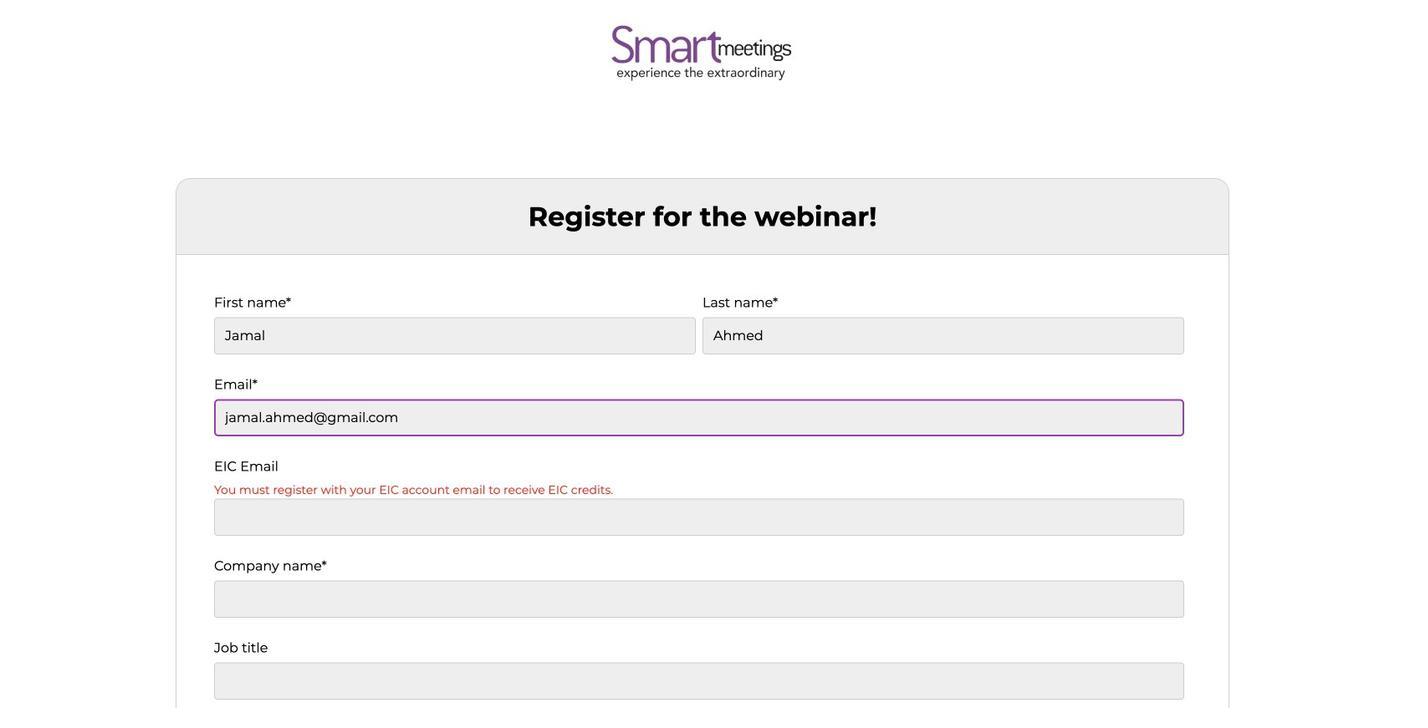 Task type: vqa. For each thing, say whether or not it's contained in the screenshot.
"SM-Logo 2024 (1)"
no



Task type: locate. For each thing, give the bounding box(es) containing it.
None text field
[[214, 581, 1185, 618]]

None email field
[[214, 400, 1185, 437]]

sm events logo 2024 image
[[590, 21, 799, 85]]

None text field
[[214, 318, 696, 355], [703, 318, 1185, 355], [214, 499, 1185, 536], [214, 663, 1185, 700], [214, 318, 696, 355], [703, 318, 1185, 355], [214, 499, 1185, 536], [214, 663, 1185, 700]]



